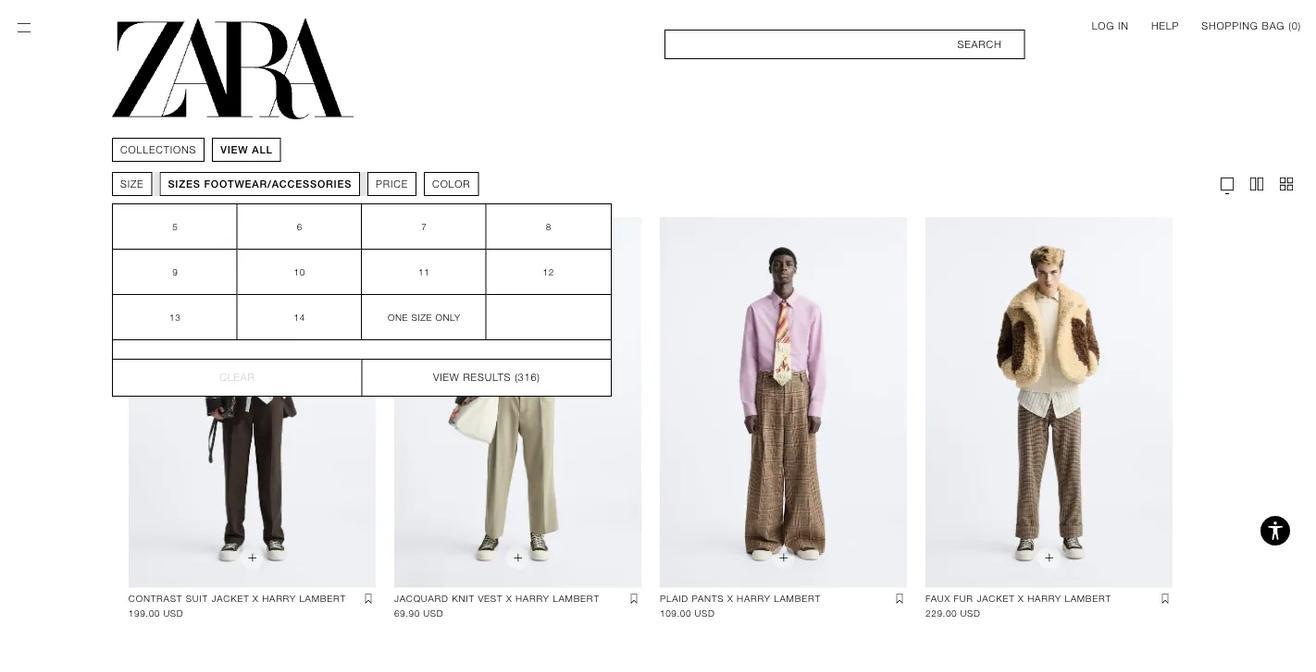 Task type: describe. For each thing, give the bounding box(es) containing it.
faux fur jacket x harry lambert
[[926, 594, 1112, 605]]

11
[[419, 267, 430, 278]]

color
[[432, 178, 471, 190]]

accessibility image
[[1257, 513, 1294, 550]]

zara logo united states. go to homepage image
[[112, 19, 354, 119]]

knit
[[452, 594, 475, 605]]

view results (316)
[[433, 372, 540, 384]]

size inside button
[[120, 178, 144, 190]]

help
[[1152, 20, 1180, 31]]

229.00
[[926, 609, 957, 620]]

log in link
[[1092, 19, 1129, 33]]

jacquard knit vest x harry lambert link
[[394, 592, 600, 607]]

109.00
[[660, 609, 692, 620]]

faux fur jacket x harry lambert link
[[926, 592, 1112, 607]]

view for view results (316)
[[433, 372, 460, 384]]

usd for 69.90 usd
[[423, 609, 444, 620]]

6
[[297, 221, 303, 232]]

x for jacquard
[[506, 594, 512, 605]]

add item to wishlist image for contrast suit jacket x harry lambert
[[361, 592, 376, 607]]

)
[[1298, 20, 1302, 31]]

log
[[1092, 20, 1115, 31]]

jacket for suit
[[211, 594, 250, 605]]

image 0 of faux fur jacket x harry lambert from zara image
[[926, 218, 1173, 589]]

13
[[169, 312, 181, 323]]

109.00 usd
[[660, 609, 715, 620]]

view all
[[220, 144, 273, 156]]

open menu image
[[15, 19, 33, 37]]

0 status
[[1292, 20, 1298, 31]]

jacquard
[[394, 594, 449, 605]]

harry for contrast suit jacket x harry lambert
[[262, 594, 296, 605]]

lambert inside plaid pants x harry lambert link
[[774, 594, 821, 605]]

jacquard knit vest x harry lambert
[[394, 594, 600, 605]]

contrast suit jacket x harry lambert
[[129, 594, 346, 605]]

fur
[[954, 594, 974, 605]]

faux
[[926, 594, 951, 605]]

lambert for faux fur jacket x harry lambert
[[1065, 594, 1112, 605]]

only
[[435, 312, 461, 323]]

clear
[[220, 372, 255, 384]]

x for faux
[[1018, 594, 1025, 605]]

10
[[294, 267, 305, 278]]

69.90
[[394, 609, 420, 620]]

14
[[294, 312, 305, 323]]

plaid pants x harry lambert link
[[660, 592, 821, 607]]

12
[[543, 267, 554, 278]]

image 0 of jacquard knit vest x harry lambert from zara image
[[394, 218, 642, 589]]

price button
[[368, 172, 417, 196]]

Product search search field
[[665, 30, 1025, 59]]

0
[[1292, 20, 1298, 31]]

bag
[[1262, 20, 1285, 31]]

one
[[388, 312, 408, 323]]

zoom change image
[[1278, 175, 1296, 193]]

x for contrast
[[253, 594, 259, 605]]

suit
[[186, 594, 208, 605]]

in
[[1118, 20, 1129, 31]]

sizes
[[168, 178, 201, 190]]

lambert for contrast suit jacket x harry lambert
[[299, 594, 346, 605]]

8
[[546, 221, 552, 232]]



Task type: vqa. For each thing, say whether or not it's contained in the screenshot.
CONTRAST
yes



Task type: locate. For each thing, give the bounding box(es) containing it.
jacket right suit
[[211, 594, 250, 605]]

x right vest
[[506, 594, 512, 605]]

usd for 229.00 usd
[[961, 609, 981, 620]]

0 horizontal spatial zoom change image
[[1218, 175, 1237, 193]]

add item to wishlist image
[[627, 592, 642, 607], [1158, 592, 1173, 607]]

add item to wishlist image left jacquard
[[361, 592, 376, 607]]

usd down contrast on the bottom left
[[163, 609, 183, 620]]

harry right suit
[[262, 594, 296, 605]]

lambert inside faux fur jacket x harry lambert link
[[1065, 594, 1112, 605]]

usd down jacquard
[[423, 609, 444, 620]]

add item to wishlist image
[[361, 592, 376, 607], [892, 592, 907, 607]]

usd for 109.00 usd
[[695, 609, 715, 620]]

size down collections link
[[120, 178, 144, 190]]

pants
[[692, 594, 724, 605]]

zoom change image
[[1218, 175, 1237, 193], [1248, 175, 1266, 193]]

3 usd from the left
[[695, 609, 715, 620]]

lambert inside jacquard knit vest x harry lambert link
[[553, 594, 600, 605]]

log in
[[1092, 20, 1129, 31]]

color button
[[424, 172, 479, 196]]

4 x from the left
[[1018, 594, 1025, 605]]

harry right fur
[[1028, 594, 1062, 605]]

3 lambert from the left
[[774, 594, 821, 605]]

contrast suit jacket x harry lambert link
[[129, 592, 346, 607]]

0 horizontal spatial jacket
[[211, 594, 250, 605]]

results
[[463, 372, 511, 384]]

1 add item to wishlist image from the left
[[361, 592, 376, 607]]

one size only
[[388, 312, 461, 323]]

footwear/accessories
[[204, 178, 352, 190]]

7
[[421, 221, 427, 232]]

plaid
[[660, 594, 689, 605]]

2 x from the left
[[506, 594, 512, 605]]

229.00 usd
[[926, 609, 981, 620]]

size button
[[112, 172, 152, 196]]

jacket right fur
[[977, 594, 1015, 605]]

1 jacket from the left
[[211, 594, 250, 605]]

view all link
[[220, 143, 273, 157]]

1 horizontal spatial zoom change image
[[1248, 175, 1266, 193]]

vest
[[478, 594, 503, 605]]

5
[[172, 221, 178, 232]]

lambert for jacquard knit vest x harry lambert
[[553, 594, 600, 605]]

(316)
[[515, 372, 540, 384]]

1 usd from the left
[[163, 609, 183, 620]]

usd down pants
[[695, 609, 715, 620]]

1 horizontal spatial view
[[433, 372, 460, 384]]

4 lambert from the left
[[1065, 594, 1112, 605]]

usd
[[163, 609, 183, 620], [423, 609, 444, 620], [695, 609, 715, 620], [961, 609, 981, 620]]

0 vertical spatial size
[[120, 178, 144, 190]]

harry
[[262, 594, 296, 605], [516, 594, 550, 605], [737, 594, 771, 605], [1028, 594, 1062, 605]]

add item to wishlist image for jacquard knit vest x harry lambert
[[627, 592, 642, 607]]

1 vertical spatial size
[[411, 312, 432, 323]]

clear button
[[113, 359, 362, 396]]

view left results
[[433, 372, 460, 384]]

view
[[220, 144, 249, 156], [433, 372, 460, 384]]

all
[[252, 144, 273, 156]]

4 harry from the left
[[1028, 594, 1062, 605]]

shopping
[[1202, 20, 1259, 31]]

1 vertical spatial view
[[433, 372, 460, 384]]

collections
[[120, 144, 196, 156]]

jacket for fur
[[977, 594, 1015, 605]]

search link
[[665, 30, 1025, 59]]

add item to wishlist image for faux fur jacket x harry lambert
[[1158, 592, 1173, 607]]

lambert
[[299, 594, 346, 605], [553, 594, 600, 605], [774, 594, 821, 605], [1065, 594, 1112, 605]]

usd down fur
[[961, 609, 981, 620]]

harry for jacquard knit vest x harry lambert
[[516, 594, 550, 605]]

2 jacket from the left
[[977, 594, 1015, 605]]

help link
[[1152, 19, 1180, 33]]

4 usd from the left
[[961, 609, 981, 620]]

0 horizontal spatial view
[[220, 144, 249, 156]]

image 0 of plaid pants x harry lambert from zara image
[[660, 218, 907, 589]]

0 vertical spatial view
[[220, 144, 249, 156]]

price
[[376, 178, 408, 190]]

3 x from the left
[[728, 594, 734, 605]]

x right suit
[[253, 594, 259, 605]]

add item to wishlist image for plaid pants x harry lambert
[[892, 592, 907, 607]]

harry right pants
[[737, 594, 771, 605]]

2 usd from the left
[[423, 609, 444, 620]]

0 horizontal spatial add item to wishlist image
[[361, 592, 376, 607]]

size
[[120, 178, 144, 190], [411, 312, 432, 323]]

1 horizontal spatial add item to wishlist image
[[892, 592, 907, 607]]

0 horizontal spatial add item to wishlist image
[[627, 592, 642, 607]]

199.00
[[129, 609, 160, 620]]

2 harry from the left
[[516, 594, 550, 605]]

add item to wishlist image left faux
[[892, 592, 907, 607]]

2 zoom change image from the left
[[1248, 175, 1266, 193]]

199.00 usd
[[129, 609, 183, 620]]

3 harry from the left
[[737, 594, 771, 605]]

1 zoom change image from the left
[[1218, 175, 1237, 193]]

1 horizontal spatial add item to wishlist image
[[1158, 592, 1173, 607]]

collections link
[[120, 143, 196, 157]]

x right fur
[[1018, 594, 1025, 605]]

contrast
[[129, 594, 182, 605]]

x right pants
[[728, 594, 734, 605]]

69.90 usd
[[394, 609, 444, 620]]

size right "one"
[[411, 312, 432, 323]]

1 horizontal spatial size
[[411, 312, 432, 323]]

image 0 of contrast suit jacket x harry lambert from zara image
[[129, 218, 376, 589]]

harry right vest
[[516, 594, 550, 605]]

2 add item to wishlist image from the left
[[1158, 592, 1173, 607]]

view for view all
[[220, 144, 249, 156]]

x
[[253, 594, 259, 605], [506, 594, 512, 605], [728, 594, 734, 605], [1018, 594, 1025, 605]]

9
[[172, 267, 178, 278]]

search
[[958, 38, 1002, 50]]

usd for 199.00 usd
[[163, 609, 183, 620]]

jacket
[[211, 594, 250, 605], [977, 594, 1015, 605]]

(
[[1289, 20, 1292, 31]]

lambert inside contrast suit jacket x harry lambert link
[[299, 594, 346, 605]]

sizes footwear/accessories button
[[160, 172, 360, 196]]

1 add item to wishlist image from the left
[[627, 592, 642, 607]]

1 x from the left
[[253, 594, 259, 605]]

harry for faux fur jacket x harry lambert
[[1028, 594, 1062, 605]]

1 harry from the left
[[262, 594, 296, 605]]

2 add item to wishlist image from the left
[[892, 592, 907, 607]]

0 horizontal spatial size
[[120, 178, 144, 190]]

1 lambert from the left
[[299, 594, 346, 605]]

sizes footwear/accessories
[[168, 178, 352, 190]]

1 horizontal spatial jacket
[[977, 594, 1015, 605]]

2 lambert from the left
[[553, 594, 600, 605]]

view left all
[[220, 144, 249, 156]]

shopping bag ( 0 )
[[1202, 20, 1302, 31]]

plaid pants x harry lambert
[[660, 594, 821, 605]]



